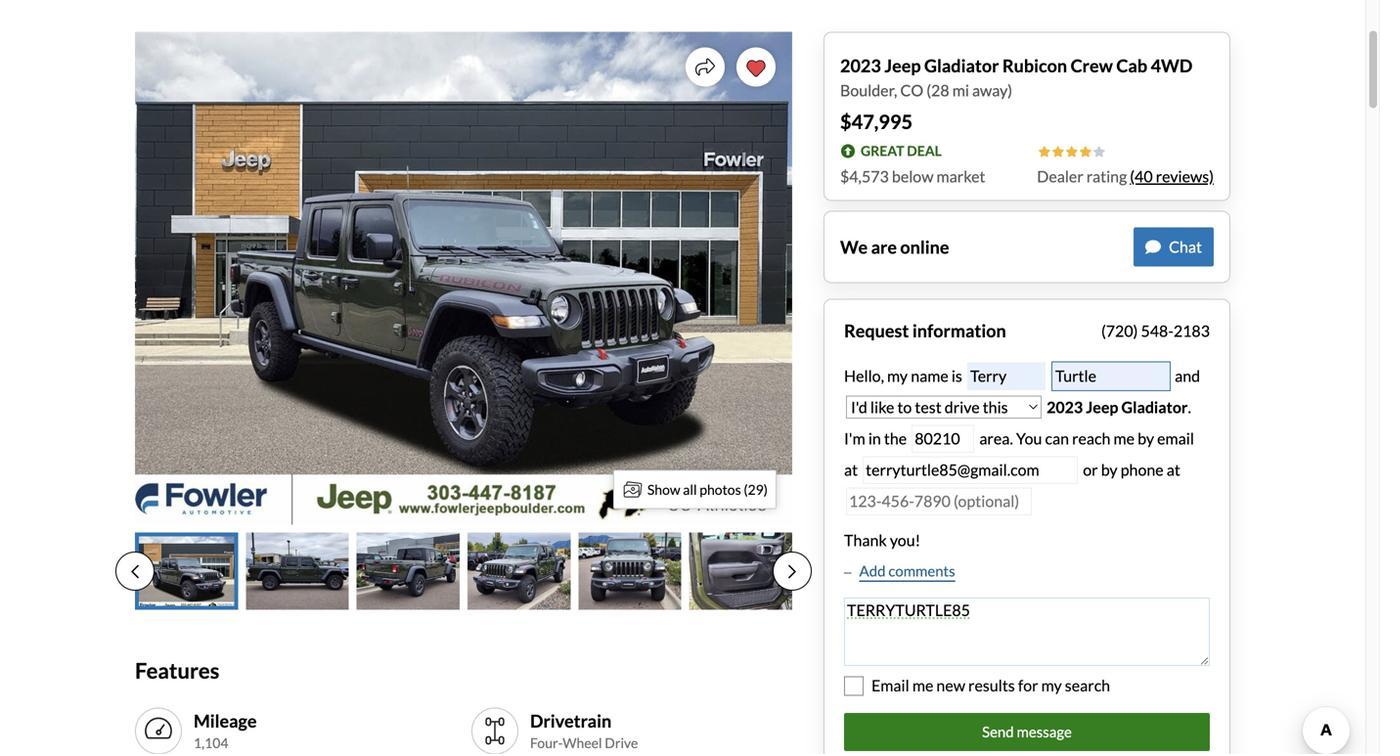 Task type: locate. For each thing, give the bounding box(es) containing it.
0 horizontal spatial jeep
[[885, 55, 921, 76]]

or by phone at
[[1083, 460, 1181, 479]]

at right phone
[[1167, 460, 1181, 479]]

1 horizontal spatial by
[[1138, 429, 1155, 448]]

by right 'or'
[[1101, 460, 1118, 479]]

my right for
[[1042, 676, 1062, 695]]

(28
[[927, 81, 950, 100]]

me left the new
[[913, 676, 934, 695]]

me
[[1114, 429, 1135, 448], [913, 676, 934, 695]]

you
[[1016, 429, 1042, 448]]

cab
[[1117, 55, 1148, 76]]

gladiator
[[925, 55, 999, 76], [1122, 398, 1188, 417]]

mileage 1,104
[[194, 710, 257, 752]]

2023 jeep gladiator
[[1047, 398, 1188, 417]]

my
[[887, 366, 908, 385], [1042, 676, 1062, 695]]

jeep up co
[[885, 55, 921, 76]]

below
[[892, 167, 934, 186]]

1 horizontal spatial my
[[1042, 676, 1062, 695]]

by
[[1138, 429, 1155, 448], [1101, 460, 1118, 479]]

gladiator up mi
[[925, 55, 999, 76]]

show all photos (29)
[[648, 481, 768, 498]]

1 horizontal spatial me
[[1114, 429, 1135, 448]]

jeep down last name field at the right of the page
[[1086, 398, 1119, 417]]

area. you can reach me by email at
[[844, 429, 1195, 479]]

mi
[[953, 81, 970, 100]]

0 vertical spatial 2023
[[840, 55, 881, 76]]

0 vertical spatial jeep
[[885, 55, 921, 76]]

my left name in the right of the page
[[887, 366, 908, 385]]

548-
[[1141, 321, 1174, 340]]

0 horizontal spatial my
[[887, 366, 908, 385]]

can
[[1045, 429, 1069, 448]]

view vehicle photo 2 image
[[246, 533, 349, 610]]

we are online
[[840, 236, 950, 258]]

$47,995
[[840, 110, 913, 134]]

i'm
[[844, 429, 866, 448]]

boulder,
[[840, 81, 898, 100]]

0 horizontal spatial 2023
[[840, 55, 881, 76]]

at down i'm
[[844, 460, 858, 479]]

jeep
[[885, 55, 921, 76], [1086, 398, 1119, 417]]

1 vertical spatial jeep
[[1086, 398, 1119, 417]]

1 vertical spatial my
[[1042, 676, 1062, 695]]

request
[[844, 320, 909, 342]]

0 vertical spatial by
[[1138, 429, 1155, 448]]

2023 for 2023 jeep gladiator
[[1047, 398, 1083, 417]]

reviews)
[[1156, 167, 1214, 186]]

0 vertical spatial me
[[1114, 429, 1135, 448]]

.
[[1188, 398, 1192, 417]]

2023 for 2023 jeep gladiator rubicon crew cab 4wd boulder, co (28 mi away)
[[840, 55, 881, 76]]

1 horizontal spatial jeep
[[1086, 398, 1119, 417]]

0 horizontal spatial me
[[913, 676, 934, 695]]

1 vertical spatial me
[[913, 676, 934, 695]]

drivetrain image
[[479, 716, 511, 747]]

view vehicle photo 6 image
[[689, 533, 792, 610]]

show all photos (29) link
[[613, 470, 777, 509]]

0 vertical spatial gladiator
[[925, 55, 999, 76]]

request information
[[844, 320, 1006, 342]]

Comments text field
[[844, 598, 1210, 666]]

send
[[982, 723, 1014, 741]]

1 vertical spatial by
[[1101, 460, 1118, 479]]

(29)
[[744, 481, 768, 498]]

add comments button
[[844, 560, 956, 582]]

me down 2023 jeep gladiator
[[1114, 429, 1135, 448]]

show
[[648, 481, 681, 498]]

in
[[869, 429, 881, 448]]

1 vertical spatial gladiator
[[1122, 398, 1188, 417]]

2023 inside 2023 jeep gladiator rubicon crew cab 4wd boulder, co (28 mi away)
[[840, 55, 881, 76]]

great
[[861, 142, 905, 159]]

1 at from the left
[[844, 460, 858, 479]]

tab list
[[115, 533, 812, 610]]

1 horizontal spatial gladiator
[[1122, 398, 1188, 417]]

at
[[844, 460, 858, 479], [1167, 460, 1181, 479]]

2023 up can
[[1047, 398, 1083, 417]]

and
[[1172, 366, 1201, 385]]

jeep for 2023 jeep gladiator
[[1086, 398, 1119, 417]]

1 horizontal spatial 2023
[[1047, 398, 1083, 417]]

is
[[952, 366, 963, 385]]

minus image
[[844, 568, 852, 578]]

for
[[1018, 676, 1039, 695]]

1 horizontal spatial at
[[1167, 460, 1181, 479]]

co
[[901, 81, 924, 100]]

0 horizontal spatial gladiator
[[925, 55, 999, 76]]

dealer rating (40 reviews)
[[1037, 167, 1214, 186]]

Last name field
[[1053, 362, 1170, 390]]

jeep inside 2023 jeep gladiator rubicon crew cab 4wd boulder, co (28 mi away)
[[885, 55, 921, 76]]

Email address email field
[[863, 456, 1078, 484]]

email me new results for my search
[[872, 676, 1111, 695]]

2023 up 'boulder,'
[[840, 55, 881, 76]]

0 horizontal spatial at
[[844, 460, 858, 479]]

by left email
[[1138, 429, 1155, 448]]

1 vertical spatial 2023
[[1047, 398, 1083, 417]]

2023
[[840, 55, 881, 76], [1047, 398, 1083, 417]]

gladiator inside 2023 jeep gladiator rubicon crew cab 4wd boulder, co (28 mi away)
[[925, 55, 999, 76]]

Zip code field
[[912, 425, 975, 453]]

chat button
[[1134, 227, 1214, 267]]

gladiator up email
[[1122, 398, 1188, 417]]



Task type: vqa. For each thing, say whether or not it's contained in the screenshot.
topmost my
yes



Task type: describe. For each thing, give the bounding box(es) containing it.
0 vertical spatial my
[[887, 366, 908, 385]]

rubicon
[[1003, 55, 1068, 76]]

$4,573
[[840, 167, 889, 186]]

great deal
[[861, 142, 942, 159]]

deal
[[907, 142, 942, 159]]

email
[[872, 676, 910, 695]]

(720)
[[1102, 321, 1138, 340]]

mileage image
[[143, 716, 174, 747]]

share image
[[696, 57, 715, 77]]

. i'm in the
[[844, 398, 1192, 448]]

2023 jeep gladiator rubicon crew cab 4wd boulder, co (28 mi away)
[[840, 55, 1193, 100]]

reach
[[1072, 429, 1111, 448]]

search
[[1065, 676, 1111, 695]]

are
[[871, 236, 897, 258]]

thank you!
[[844, 531, 921, 550]]

drivetrain
[[530, 710, 612, 732]]

or
[[1083, 460, 1098, 479]]

add
[[860, 562, 886, 580]]

at inside area. you can reach me by email at
[[844, 460, 858, 479]]

wheel
[[563, 735, 602, 752]]

hello, my name is
[[844, 366, 966, 385]]

the
[[884, 429, 907, 448]]

gladiator for 2023 jeep gladiator
[[1122, 398, 1188, 417]]

market
[[937, 167, 986, 186]]

new
[[937, 676, 966, 695]]

view vehicle photo 1 image
[[135, 533, 238, 610]]

(720) 548-2183
[[1102, 321, 1210, 340]]

mileage
[[194, 710, 257, 732]]

(40 reviews) button
[[1130, 165, 1214, 188]]

2183
[[1174, 321, 1210, 340]]

First name field
[[968, 362, 1046, 390]]

comments
[[889, 562, 956, 580]]

send message button
[[844, 713, 1210, 751]]

comment image
[[1146, 239, 1161, 255]]

next page image
[[789, 564, 796, 579]]

area.
[[980, 429, 1013, 448]]

we
[[840, 236, 868, 258]]

drivetrain four-wheel drive
[[530, 710, 638, 752]]

jeep for 2023 jeep gladiator rubicon crew cab 4wd boulder, co (28 mi away)
[[885, 55, 921, 76]]

2 at from the left
[[1167, 460, 1181, 479]]

send message
[[982, 723, 1072, 741]]

1,104
[[194, 735, 228, 752]]

by inside area. you can reach me by email at
[[1138, 429, 1155, 448]]

dealer
[[1037, 167, 1084, 186]]

information
[[913, 320, 1006, 342]]

add comments
[[860, 562, 956, 580]]

four-
[[530, 735, 563, 752]]

view vehicle photo 4 image
[[468, 533, 571, 610]]

results
[[969, 676, 1015, 695]]

(40
[[1130, 167, 1153, 186]]

vehicle full photo image
[[135, 32, 792, 525]]

phone
[[1121, 460, 1164, 479]]

4wd
[[1151, 55, 1193, 76]]

drive
[[605, 735, 638, 752]]

view vehicle photo 5 image
[[579, 533, 682, 610]]

you!
[[890, 531, 921, 550]]

gladiator for 2023 jeep gladiator rubicon crew cab 4wd boulder, co (28 mi away)
[[925, 55, 999, 76]]

online
[[901, 236, 950, 258]]

0 horizontal spatial by
[[1101, 460, 1118, 479]]

Phone (optional) telephone field
[[846, 488, 1032, 516]]

prev page image
[[131, 564, 139, 579]]

chat
[[1169, 237, 1202, 256]]

name
[[911, 366, 949, 385]]

email
[[1158, 429, 1195, 448]]

view vehicle photo 3 image
[[357, 533, 460, 610]]

message
[[1017, 723, 1072, 741]]

away)
[[973, 81, 1013, 100]]

$4,573 below market
[[840, 167, 986, 186]]

all
[[683, 481, 697, 498]]

rating
[[1087, 167, 1127, 186]]

photos
[[700, 481, 741, 498]]

hello,
[[844, 366, 884, 385]]

me inside area. you can reach me by email at
[[1114, 429, 1135, 448]]

features
[[135, 658, 219, 683]]

crew
[[1071, 55, 1113, 76]]

thank
[[844, 531, 887, 550]]



